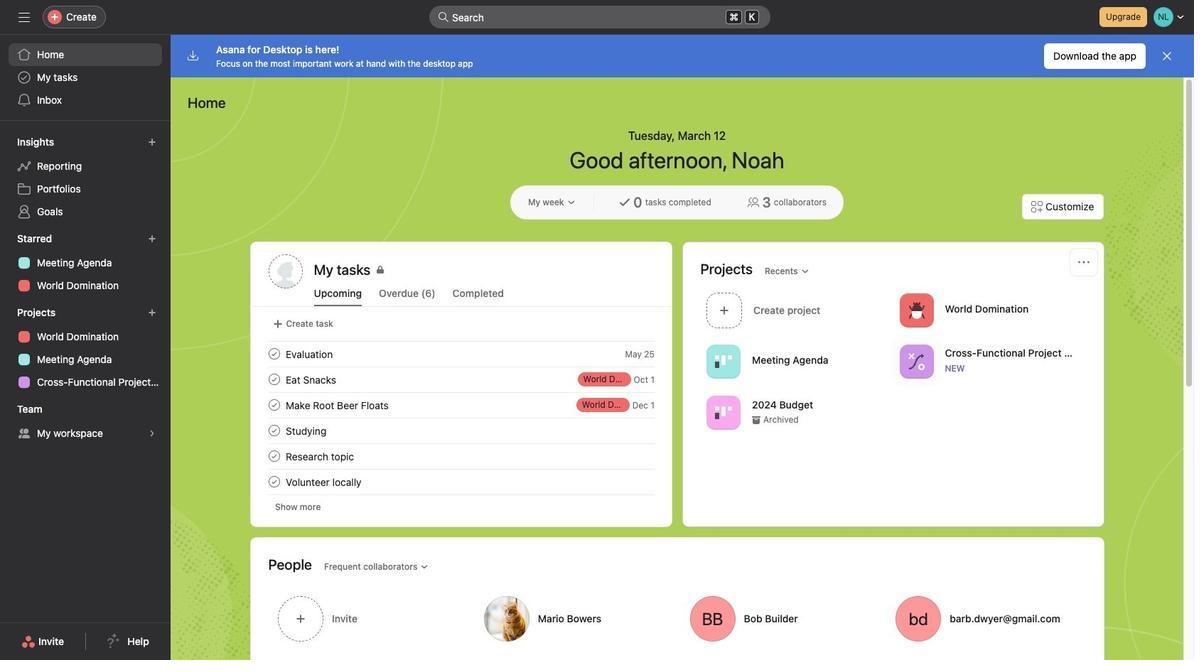 Task type: locate. For each thing, give the bounding box(es) containing it.
2 mark complete checkbox from the top
[[266, 371, 283, 388]]

hide sidebar image
[[18, 11, 30, 23]]

0 vertical spatial board image
[[715, 353, 732, 370]]

1 vertical spatial mark complete image
[[266, 397, 283, 414]]

1 board image from the top
[[715, 353, 732, 370]]

1 vertical spatial mark complete image
[[266, 422, 283, 440]]

mark complete image for 3rd mark complete checkbox from the top of the page
[[266, 397, 283, 414]]

Mark complete checkbox
[[266, 422, 283, 440], [266, 448, 283, 465], [266, 474, 283, 491]]

None field
[[430, 6, 771, 28]]

0 vertical spatial mark complete checkbox
[[266, 422, 283, 440]]

1 mark complete image from the top
[[266, 371, 283, 388]]

add items to starred image
[[148, 235, 156, 243]]

0 vertical spatial mark complete image
[[266, 346, 283, 363]]

mark complete image
[[266, 346, 283, 363], [266, 397, 283, 414], [266, 448, 283, 465]]

2 vertical spatial mark complete image
[[266, 448, 283, 465]]

2 board image from the top
[[715, 404, 732, 421]]

1 mark complete checkbox from the top
[[266, 346, 283, 363]]

2 mark complete image from the top
[[266, 397, 283, 414]]

0 vertical spatial mark complete checkbox
[[266, 346, 283, 363]]

bug image
[[908, 302, 925, 319]]

2 vertical spatial mark complete checkbox
[[266, 397, 283, 414]]

Mark complete checkbox
[[266, 346, 283, 363], [266, 371, 283, 388], [266, 397, 283, 414]]

2 vertical spatial mark complete checkbox
[[266, 474, 283, 491]]

mark complete image
[[266, 371, 283, 388], [266, 422, 283, 440], [266, 474, 283, 491]]

3 mark complete image from the top
[[266, 448, 283, 465]]

line_and_symbols image
[[908, 353, 925, 370]]

1 vertical spatial board image
[[715, 404, 732, 421]]

3 mark complete checkbox from the top
[[266, 397, 283, 414]]

insights element
[[0, 129, 171, 226]]

1 vertical spatial mark complete checkbox
[[266, 371, 283, 388]]

1 mark complete image from the top
[[266, 346, 283, 363]]

board image
[[715, 353, 732, 370], [715, 404, 732, 421]]

prominent image
[[438, 11, 449, 23]]

0 vertical spatial mark complete image
[[266, 371, 283, 388]]

new project or portfolio image
[[148, 309, 156, 317]]

1 vertical spatial mark complete checkbox
[[266, 448, 283, 465]]

1 mark complete checkbox from the top
[[266, 422, 283, 440]]

2 vertical spatial mark complete image
[[266, 474, 283, 491]]

mark complete image for 3rd mark complete option from the bottom of the page
[[266, 422, 283, 440]]

actions image
[[1079, 257, 1090, 268]]

3 mark complete checkbox from the top
[[266, 474, 283, 491]]

2 mark complete image from the top
[[266, 422, 283, 440]]

3 mark complete image from the top
[[266, 474, 283, 491]]



Task type: describe. For each thing, give the bounding box(es) containing it.
mark complete image for third mark complete checkbox from the bottom of the page
[[266, 346, 283, 363]]

see details, my workspace image
[[148, 430, 156, 438]]

teams element
[[0, 397, 171, 448]]

Search tasks, projects, and more text field
[[430, 6, 771, 28]]

new insights image
[[148, 138, 156, 147]]

dismiss image
[[1162, 50, 1173, 62]]

add profile photo image
[[268, 255, 303, 289]]

projects element
[[0, 300, 171, 397]]

mark complete image for 1st mark complete option from the bottom
[[266, 474, 283, 491]]

2 mark complete checkbox from the top
[[266, 448, 283, 465]]

starred element
[[0, 226, 171, 300]]

global element
[[0, 35, 171, 120]]

mark complete image for 2nd mark complete option from the top
[[266, 448, 283, 465]]

mark complete image for second mark complete checkbox
[[266, 371, 283, 388]]



Task type: vqa. For each thing, say whether or not it's contained in the screenshot.
0 Likes. Click To Like This Task Image
no



